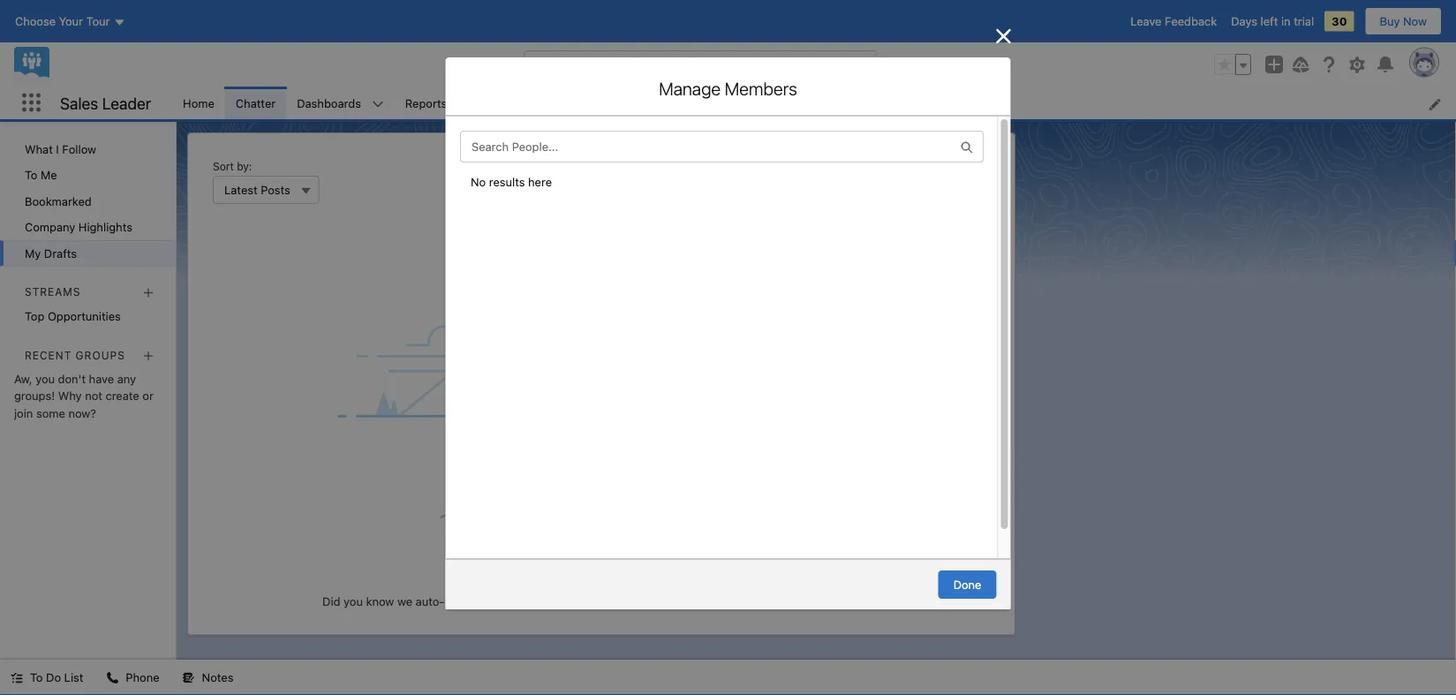 Task type: vqa. For each thing, say whether or not it's contained in the screenshot.
'create'
yes



Task type: locate. For each thing, give the bounding box(es) containing it.
opportunities inside list item
[[659, 96, 732, 109]]

text default image left 'notes'
[[183, 672, 195, 684]]

can
[[609, 595, 629, 608]]

1 vertical spatial you
[[344, 595, 363, 608]]

what
[[25, 142, 53, 155]]

products link
[[766, 87, 835, 119]]

0 horizontal spatial opportunities
[[48, 310, 121, 323]]

don't
[[58, 372, 86, 385]]

0 vertical spatial to
[[25, 168, 38, 182]]

to me link
[[0, 162, 176, 188]]

to me
[[25, 168, 57, 182]]

we
[[397, 595, 413, 608]]

0 vertical spatial here
[[528, 175, 552, 188]]

do
[[46, 671, 61, 684]]

you right did
[[344, 595, 363, 608]]

list item
[[481, 87, 554, 119]]

dashboards link
[[286, 87, 372, 119]]

text default image inside notes button
[[183, 672, 195, 684]]

sort by:
[[213, 160, 252, 172]]

groups!
[[14, 389, 55, 403]]

1 vertical spatial here
[[697, 595, 721, 608]]

opportunities up search people... text field
[[659, 96, 732, 109]]

groups
[[76, 349, 125, 361]]

here
[[528, 175, 552, 188], [697, 595, 721, 608]]

you for know
[[344, 595, 363, 608]]

to inside to me link
[[25, 168, 38, 182]]

home
[[183, 96, 215, 109]]

and
[[724, 595, 744, 608]]

i
[[56, 142, 59, 155]]

recent
[[25, 349, 72, 361]]

dashboards list item
[[286, 87, 395, 119]]

list containing home
[[172, 87, 1457, 119]]

0 vertical spatial opportunities
[[659, 96, 732, 109]]

not
[[85, 389, 102, 403]]

follow
[[62, 142, 96, 155]]

group
[[1215, 54, 1252, 75]]

what i follow
[[25, 142, 96, 155]]

you
[[586, 595, 606, 608]]

30
[[1332, 15, 1348, 28]]

manage members
[[659, 78, 798, 99]]

aw, you don't have any groups!
[[14, 372, 136, 403]]

reports link
[[395, 87, 458, 119]]

0 horizontal spatial you
[[36, 372, 55, 385]]

save
[[445, 595, 469, 608]]

notes button
[[172, 660, 244, 695]]

here right results
[[528, 175, 552, 188]]

0 horizontal spatial here
[[528, 175, 552, 188]]

aw,
[[14, 372, 32, 385]]

done
[[954, 578, 982, 591]]

did you know we auto-save drafts of your posts? you can polish them here and share when you're ready.
[[323, 595, 881, 608]]

1 horizontal spatial text default image
[[183, 672, 195, 684]]

notes
[[202, 671, 234, 684]]

to left do
[[30, 671, 43, 684]]

list
[[64, 671, 83, 684]]

1 horizontal spatial opportunities
[[659, 96, 732, 109]]

0 horizontal spatial text default image
[[11, 672, 23, 684]]

text default image left do
[[11, 672, 23, 684]]

phone button
[[96, 660, 170, 695]]

products
[[776, 96, 825, 109]]

auto-
[[416, 595, 445, 608]]

list
[[172, 87, 1457, 119]]

company highlights
[[25, 220, 133, 234]]

sales leader
[[60, 93, 151, 112]]

you
[[36, 372, 55, 385], [344, 595, 363, 608]]

what i follow link
[[0, 136, 176, 162]]

text default image inside the to do list button
[[11, 672, 23, 684]]

highlights
[[78, 220, 133, 234]]

drafts
[[472, 595, 504, 608]]

you up groups!
[[36, 372, 55, 385]]

sort
[[213, 160, 234, 172]]

of
[[507, 595, 518, 608]]

text default image
[[11, 672, 23, 684], [183, 672, 195, 684]]

manage
[[659, 78, 721, 99]]

to
[[25, 168, 38, 182], [30, 671, 43, 684]]

create
[[106, 389, 139, 403]]

1 text default image from the left
[[11, 672, 23, 684]]

here inside status
[[697, 595, 721, 608]]

bookmarked
[[25, 194, 92, 208]]

you inside status
[[344, 595, 363, 608]]

to inside button
[[30, 671, 43, 684]]

to do list
[[30, 671, 83, 684]]

1 horizontal spatial here
[[697, 595, 721, 608]]

2 text default image from the left
[[183, 672, 195, 684]]

some
[[36, 407, 65, 420]]

your
[[521, 595, 545, 608]]

dashboards
[[297, 96, 361, 109]]

you're
[[812, 595, 845, 608]]

to left me
[[25, 168, 38, 182]]

1 horizontal spatial you
[[344, 595, 363, 608]]

0 vertical spatial you
[[36, 372, 55, 385]]

company highlights link
[[0, 214, 176, 240]]

opportunities down streams
[[48, 310, 121, 323]]

to for to me
[[25, 168, 38, 182]]

leave
[[1131, 15, 1162, 28]]

opportunities
[[659, 96, 732, 109], [48, 310, 121, 323]]

results
[[489, 175, 525, 188]]

1 vertical spatial to
[[30, 671, 43, 684]]

polish
[[632, 595, 664, 608]]

you inside aw, you don't have any groups!
[[36, 372, 55, 385]]

here left and
[[697, 595, 721, 608]]

no results here
[[470, 175, 552, 188]]



Task type: describe. For each thing, give the bounding box(es) containing it.
buy
[[1380, 15, 1401, 28]]

members
[[725, 78, 798, 99]]

inverse image
[[993, 26, 1015, 47]]

my drafts link
[[0, 240, 176, 266]]

buy now
[[1380, 15, 1428, 28]]

trial
[[1294, 15, 1315, 28]]

to for to do list
[[30, 671, 43, 684]]

leave feedback
[[1131, 15, 1218, 28]]

now
[[1404, 15, 1428, 28]]

reports list item
[[395, 87, 481, 119]]

buy now button
[[1365, 7, 1443, 35]]

products list item
[[766, 87, 858, 119]]

did
[[323, 595, 341, 608]]

any
[[117, 372, 136, 385]]

my drafts
[[25, 246, 77, 260]]

top opportunities
[[25, 310, 121, 323]]

to do list button
[[0, 660, 94, 695]]

now?
[[68, 407, 96, 420]]

chatter link
[[225, 87, 286, 119]]

company
[[25, 220, 75, 234]]

recent groups
[[25, 349, 125, 361]]

top opportunities link
[[0, 304, 176, 330]]

my
[[25, 246, 41, 260]]

by:
[[237, 160, 252, 172]]

streams link
[[25, 286, 81, 298]]

reports
[[405, 96, 447, 109]]

top
[[25, 310, 44, 323]]

days left in trial
[[1232, 15, 1315, 28]]

Search People... text field
[[460, 131, 984, 163]]

phone
[[126, 671, 160, 684]]

or
[[143, 389, 154, 403]]

share
[[747, 595, 777, 608]]

did you know we auto-save drafts of your posts? you can polish them here and share when you're ready. status
[[202, 519, 1001, 609]]

when
[[780, 595, 809, 608]]

me
[[41, 168, 57, 182]]

leave feedback link
[[1131, 15, 1218, 28]]

them
[[667, 595, 694, 608]]

feedback
[[1165, 15, 1218, 28]]

ready.
[[848, 595, 881, 608]]

bookmarked link
[[0, 188, 176, 214]]

days
[[1232, 15, 1258, 28]]

chatter
[[236, 96, 276, 109]]

join
[[14, 407, 33, 420]]

have
[[89, 372, 114, 385]]

drafts
[[44, 246, 77, 260]]

know
[[366, 595, 394, 608]]

left
[[1261, 15, 1279, 28]]

why
[[58, 389, 82, 403]]

text default image for to do list
[[11, 672, 23, 684]]

home link
[[172, 87, 225, 119]]

leader
[[102, 93, 151, 112]]

1 vertical spatial opportunities
[[48, 310, 121, 323]]

opportunities list item
[[648, 87, 766, 119]]

done button
[[939, 571, 997, 599]]

why not create or join some now?
[[14, 389, 154, 420]]

sales
[[60, 93, 98, 112]]

in
[[1282, 15, 1291, 28]]

no
[[470, 175, 486, 188]]

streams
[[25, 286, 81, 298]]

text default image for notes
[[183, 672, 195, 684]]

recent groups link
[[25, 349, 125, 361]]

you for don't
[[36, 372, 55, 385]]

posts?
[[548, 595, 583, 608]]

text default image
[[106, 672, 119, 684]]

opportunities link
[[648, 87, 743, 119]]



